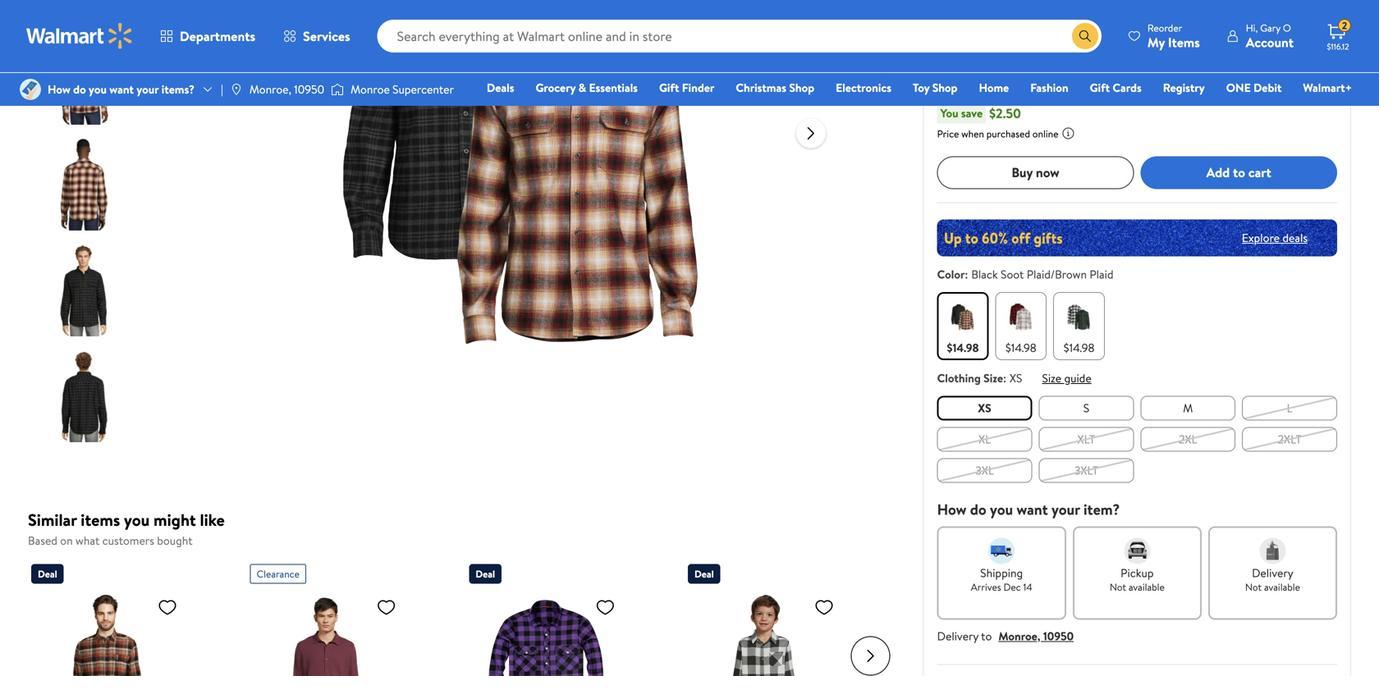 Task type: locate. For each thing, give the bounding box(es) containing it.
1 horizontal spatial gift
[[1090, 80, 1110, 96]]

you up customers
[[124, 509, 150, 532]]

2 horizontal spatial you
[[990, 500, 1014, 520]]

0 horizontal spatial do
[[73, 81, 86, 97]]

:
[[965, 266, 969, 282], [1004, 370, 1007, 386]]

search icon image
[[1079, 30, 1092, 43]]

do down 3xl button
[[970, 500, 987, 520]]

color list
[[934, 289, 1341, 364]]

george men's long sleeve flannel shirt, sizes xs-3xlt image
[[31, 591, 184, 677]]

shop right christmas
[[790, 80, 815, 96]]

want for items?
[[109, 81, 134, 97]]

reviews
[[1037, 41, 1069, 55]]

electronics
[[836, 80, 892, 96]]

registry
[[1163, 80, 1205, 96]]

guide
[[1065, 370, 1092, 386]]

1 horizontal spatial shop
[[933, 80, 958, 96]]

1 vertical spatial monroe,
[[999, 628, 1041, 644]]

s
[[1084, 400, 1090, 416]]

0 horizontal spatial 2xl
[[952, 14, 980, 37]]

0 horizontal spatial deal
[[38, 567, 57, 581]]

1 shop from the left
[[790, 80, 815, 96]]

available
[[1129, 580, 1165, 594], [1265, 580, 1301, 594]]

not down intent image for delivery
[[1246, 580, 1262, 594]]

your
[[137, 81, 159, 97], [1052, 500, 1080, 520]]

2 gift from the left
[[1090, 80, 1110, 96]]

2 horizontal spatial $14.98 button
[[1054, 292, 1105, 360]]

1 horizontal spatial want
[[1017, 500, 1048, 520]]

1 horizontal spatial you
[[124, 509, 150, 532]]

your for items?
[[137, 81, 159, 97]]

how do you want your items?
[[48, 81, 195, 97]]

$14.98
[[989, 69, 1053, 101], [947, 340, 979, 356], [1006, 340, 1037, 356], [1064, 340, 1095, 356]]

how for how do you want your items?
[[48, 81, 70, 97]]

0 horizontal spatial shop
[[790, 80, 815, 96]]

0 vertical spatial 10950
[[294, 81, 325, 97]]

$14.98 button
[[938, 292, 989, 360], [996, 292, 1047, 360], [1054, 292, 1105, 360]]

1 horizontal spatial 2xl
[[1179, 431, 1198, 447]]

your left the item?
[[1052, 500, 1080, 520]]

1 vertical spatial to
[[982, 628, 992, 644]]

1 deal from the left
[[38, 567, 57, 581]]

want down 3xl button
[[1017, 500, 1048, 520]]

might
[[154, 509, 196, 532]]

clothing size : xs
[[938, 370, 1023, 386]]

2xl down m button in the right of the page
[[1179, 431, 1198, 447]]

3269 reviews link
[[1010, 41, 1069, 55]]

m button
[[1141, 396, 1236, 421]]

3xl
[[976, 463, 994, 479]]

1 horizontal spatial to
[[1234, 163, 1246, 182]]

delivery inside delivery not available
[[1252, 565, 1294, 581]]

2 not from the left
[[1246, 580, 1262, 594]]

monroe, 10950
[[250, 81, 325, 97]]

your left 'items?'
[[137, 81, 159, 97]]

deals
[[1283, 230, 1308, 246]]

: left 'black'
[[965, 266, 969, 282]]

want left 'items?'
[[109, 81, 134, 97]]

you
[[941, 105, 959, 121]]

monroe, down dec
[[999, 628, 1041, 644]]

1 vertical spatial 10950
[[1044, 628, 1074, 644]]

to left cart
[[1234, 163, 1246, 182]]

$14.98 button up guide
[[1054, 292, 1105, 360]]

available inside delivery not available
[[1265, 580, 1301, 594]]

you inside similar items you might like based on what customers bought
[[124, 509, 150, 532]]

1 vertical spatial delivery
[[938, 628, 979, 644]]

1 vertical spatial :
[[1004, 370, 1007, 386]]

0 horizontal spatial :
[[965, 266, 969, 282]]

xl
[[979, 431, 991, 447]]

0 vertical spatial want
[[109, 81, 134, 97]]

clothing size list
[[934, 393, 1341, 486]]

product group containing clearance
[[250, 558, 433, 677]]

hi, gary o account
[[1246, 21, 1294, 51]]

what
[[76, 533, 100, 549]]

0 vertical spatial 2xl
[[952, 14, 980, 37]]

2xl
[[952, 14, 980, 37], [1179, 431, 1198, 447]]

0 horizontal spatial how
[[48, 81, 70, 97]]

arrives
[[971, 580, 1002, 594]]

color : black soot plaid/brown plaid
[[938, 266, 1114, 282]]

plaid/brown
[[1027, 266, 1087, 282]]

0 vertical spatial :
[[965, 266, 969, 282]]

1 vertical spatial your
[[1052, 500, 1080, 520]]

similar
[[28, 509, 77, 532]]

available down intent image for delivery
[[1265, 580, 1301, 594]]

fashion link
[[1023, 79, 1076, 96]]

0 horizontal spatial available
[[1129, 580, 1165, 594]]

delivery for to
[[938, 628, 979, 644]]

do for how do you want your items?
[[73, 81, 86, 97]]

(4.5)
[[990, 41, 1010, 55]]

2xl down george
[[952, 14, 980, 37]]

1 horizontal spatial your
[[1052, 500, 1080, 520]]

shirts,
[[1185, 0, 1231, 12]]

1 $14.98 button from the left
[[938, 292, 989, 360]]

1 horizontal spatial size
[[1043, 370, 1062, 386]]

intent image for shipping image
[[989, 538, 1015, 564]]

0 vertical spatial how
[[48, 81, 70, 97]]

explore deals
[[1242, 230, 1308, 246]]

clearance
[[257, 567, 300, 581]]

1 available from the left
[[1129, 580, 1165, 594]]

toy
[[913, 80, 930, 96]]

finder
[[682, 80, 715, 96]]

0 horizontal spatial xs
[[978, 400, 992, 416]]

buy now button
[[938, 156, 1134, 189]]

1 horizontal spatial 10950
[[1044, 628, 1074, 644]]

save
[[962, 105, 983, 121]]

1 vertical spatial want
[[1017, 500, 1048, 520]]

0 horizontal spatial your
[[137, 81, 159, 97]]

delivery down arrives on the right
[[938, 628, 979, 644]]

toy shop
[[913, 80, 958, 96]]

gift right $17.48
[[1090, 80, 1110, 96]]

want for item?
[[1017, 500, 1048, 520]]

1 horizontal spatial available
[[1265, 580, 1301, 594]]

buy
[[1012, 163, 1033, 182]]

1 vertical spatial do
[[970, 500, 987, 520]]

supercenter
[[393, 81, 454, 97]]

1 horizontal spatial  image
[[331, 81, 344, 98]]

you for how do you want your items?
[[89, 81, 107, 97]]

monroe,
[[250, 81, 291, 97], [999, 628, 1041, 644]]

0 vertical spatial do
[[73, 81, 86, 97]]

you for similar items you might like based on what customers bought
[[124, 509, 150, 532]]

available inside pickup not available
[[1129, 580, 1165, 594]]

size up xs button
[[984, 370, 1004, 386]]

your for item?
[[1052, 500, 1080, 520]]

items?
[[162, 81, 195, 97]]

walmart+
[[1304, 80, 1353, 96]]

monroe supercenter
[[351, 81, 454, 97]]

$14.98 button up clothing
[[938, 292, 989, 360]]

1 horizontal spatial delivery
[[1252, 565, 1294, 581]]

1 vertical spatial how
[[938, 500, 967, 520]]

to inside button
[[1234, 163, 1246, 182]]

up to sixty percent off deals. shop now. image
[[938, 219, 1338, 256]]

0 horizontal spatial  image
[[20, 79, 41, 100]]

alimens & gentle men's long sleeve flannel shirts casual button down shirt image
[[469, 591, 622, 677]]

 image
[[20, 79, 41, 100], [331, 81, 344, 98]]

not inside delivery not available
[[1246, 580, 1262, 594]]

xs button
[[938, 396, 1033, 421]]

 image left monroe
[[331, 81, 344, 98]]

1 vertical spatial xs
[[978, 400, 992, 416]]

2 shop from the left
[[933, 80, 958, 96]]

do down walmart image
[[73, 81, 86, 97]]

3 deal from the left
[[695, 567, 714, 581]]

christmas shop
[[736, 80, 815, 96]]

not inside pickup not available
[[1110, 580, 1127, 594]]

christmas shop link
[[729, 79, 822, 96]]

0 horizontal spatial to
[[982, 628, 992, 644]]

$17.48
[[1060, 82, 1089, 98]]

product group
[[31, 558, 214, 677], [250, 558, 433, 677], [469, 558, 652, 677], [688, 558, 871, 677]]

0 horizontal spatial delivery
[[938, 628, 979, 644]]

0 horizontal spatial $14.98 button
[[938, 292, 989, 360]]

2 product group from the left
[[250, 558, 433, 677]]

0 horizontal spatial monroe,
[[250, 81, 291, 97]]

0 horizontal spatial not
[[1110, 580, 1127, 594]]

2 horizontal spatial deal
[[695, 567, 714, 581]]

0 horizontal spatial gift
[[659, 80, 680, 96]]

learn more about strikethrough prices image
[[1092, 83, 1106, 96]]

0 horizontal spatial you
[[89, 81, 107, 97]]

want
[[109, 81, 134, 97], [1017, 500, 1048, 520]]

2xl inside 2xl button
[[1179, 431, 1198, 447]]

0 vertical spatial delivery
[[1252, 565, 1294, 581]]

 image for monroe supercenter
[[331, 81, 344, 98]]

xlt
[[1078, 431, 1096, 447]]

xs down clothing size : xs in the bottom of the page
[[978, 400, 992, 416]]

 image for how do you want your items?
[[20, 79, 41, 100]]

0 vertical spatial to
[[1234, 163, 1246, 182]]

1 horizontal spatial do
[[970, 500, 987, 520]]

1 horizontal spatial :
[[1004, 370, 1007, 386]]

$116.12
[[1328, 41, 1350, 52]]

to
[[1234, 163, 1246, 182], [982, 628, 992, 644]]

gift inside gift cards link
[[1090, 80, 1110, 96]]

registry link
[[1156, 79, 1213, 96]]

1 horizontal spatial deal
[[476, 567, 495, 581]]

0 horizontal spatial want
[[109, 81, 134, 97]]

size left guide
[[1043, 370, 1062, 386]]

you down walmart image
[[89, 81, 107, 97]]

gift inside gift finder link
[[659, 80, 680, 96]]

you up intent image for shipping
[[990, 500, 1014, 520]]

shop
[[790, 80, 815, 96], [933, 80, 958, 96]]

now
[[1036, 163, 1060, 182]]

2 deal from the left
[[476, 567, 495, 581]]

item?
[[1084, 500, 1120, 520]]

george men's long sleeve flannel shirts, 2-pack, sizes s-2xl - image 3 of 5 image
[[36, 135, 132, 231]]

1 horizontal spatial xs
[[1010, 370, 1023, 386]]

1 vertical spatial 2xl
[[1179, 431, 1198, 447]]

long
[[1040, 0, 1075, 12]]

1 horizontal spatial how
[[938, 500, 967, 520]]

gift left finder
[[659, 80, 680, 96]]

Walmart Site-Wide search field
[[377, 20, 1102, 53]]

0 vertical spatial xs
[[1010, 370, 1023, 386]]

$14.98 button down color : black soot plaid/brown plaid
[[996, 292, 1047, 360]]

monroe, right |
[[250, 81, 291, 97]]

: up xs button
[[1004, 370, 1007, 386]]

walmart image
[[26, 23, 133, 49]]

1 not from the left
[[1110, 580, 1127, 594]]

black
[[972, 266, 998, 282]]

dec
[[1004, 580, 1021, 594]]

available down intent image for pickup
[[1129, 580, 1165, 594]]

available for pickup
[[1129, 580, 1165, 594]]

departments
[[180, 27, 255, 45]]

deal
[[38, 567, 57, 581], [476, 567, 495, 581], [695, 567, 714, 581]]

clothing
[[938, 370, 981, 386]]

how down walmart image
[[48, 81, 70, 97]]

how down 3xl button
[[938, 500, 967, 520]]

delivery to monroe, 10950
[[938, 628, 1074, 644]]

shop right "toy"
[[933, 80, 958, 96]]

deal for wrangler boys' long sleeve flannel shirt, sizes 4-18 & husky image
[[695, 567, 714, 581]]

xs up xs button
[[1010, 370, 1023, 386]]

to down arrives on the right
[[982, 628, 992, 644]]

2 available from the left
[[1265, 580, 1301, 594]]

1 gift from the left
[[659, 80, 680, 96]]

deal for alimens & gentle men's long sleeve flannel shirts casual button down shirt image
[[476, 567, 495, 581]]

xs inside xs button
[[978, 400, 992, 416]]

shipping
[[981, 565, 1023, 581]]

 image down walmart image
[[20, 79, 41, 100]]

now $14.98
[[938, 69, 1053, 101]]

0 horizontal spatial size
[[984, 370, 1004, 386]]

 image
[[230, 83, 243, 96]]

1 horizontal spatial $14.98 button
[[996, 292, 1047, 360]]

delivery down intent image for delivery
[[1252, 565, 1294, 581]]

l
[[1287, 400, 1293, 416]]

1 horizontal spatial not
[[1246, 580, 1262, 594]]

0 vertical spatial your
[[137, 81, 159, 97]]

not for pickup
[[1110, 580, 1127, 594]]

not down intent image for pickup
[[1110, 580, 1127, 594]]



Task type: describe. For each thing, give the bounding box(es) containing it.
soot
[[1001, 266, 1024, 282]]

color
[[938, 266, 965, 282]]

account
[[1246, 33, 1294, 51]]

now
[[938, 69, 983, 101]]

0 horizontal spatial 10950
[[294, 81, 325, 97]]

to for delivery
[[982, 628, 992, 644]]

my
[[1148, 33, 1165, 51]]

grocery
[[536, 80, 576, 96]]

sleeve
[[1079, 0, 1125, 12]]

wrangler boys' long sleeve flannel shirt, sizes 4-18 & husky image
[[688, 591, 841, 677]]

delivery for not
[[1252, 565, 1294, 581]]

add
[[1207, 163, 1230, 182]]

pack,
[[1249, 0, 1288, 12]]

shipping arrives dec 14
[[971, 565, 1033, 594]]

items
[[1169, 33, 1200, 51]]

pickup
[[1121, 565, 1154, 581]]

explore
[[1242, 230, 1280, 246]]

pickup not available
[[1110, 565, 1165, 594]]

o
[[1284, 21, 1292, 35]]

services button
[[269, 16, 364, 56]]

size guide button
[[1043, 370, 1092, 386]]

george men's long sleeve flannel shirts, 2-pack, sizes s-2xl image
[[258, 0, 783, 407]]

plaid
[[1090, 266, 1114, 282]]

gift for gift cards
[[1090, 80, 1110, 96]]

explore deals link
[[1236, 223, 1315, 253]]

&
[[579, 80, 586, 96]]

add to cart
[[1207, 163, 1272, 182]]

to for add
[[1234, 163, 1246, 182]]

customers
[[102, 533, 154, 549]]

gary
[[1261, 21, 1281, 35]]

cart
[[1249, 163, 1272, 182]]

when
[[962, 127, 985, 141]]

add to favorites list, george men's long sleeve flannel shirt, sizes xs-3xlt image
[[158, 597, 177, 618]]

monroe, 10950 button
[[999, 628, 1074, 644]]

gift cards link
[[1083, 79, 1150, 96]]

3xlt button
[[1039, 458, 1134, 483]]

you for how do you want your item?
[[990, 500, 1014, 520]]

intent image for delivery image
[[1260, 538, 1286, 564]]

price
[[938, 127, 959, 141]]

s button
[[1039, 396, 1134, 421]]

home
[[979, 80, 1009, 96]]

deals link
[[480, 79, 522, 96]]

purchased
[[987, 127, 1031, 141]]

george
[[938, 0, 990, 12]]

not for delivery
[[1246, 580, 1262, 594]]

deals
[[487, 80, 514, 96]]

men's
[[994, 0, 1036, 12]]

shop for christmas shop
[[790, 80, 815, 96]]

george men's long sleeve flannel shirts, 2-pack, sizes s-2xl
[[938, 0, 1326, 37]]

how do you want your item?
[[938, 500, 1120, 520]]

gift cards
[[1090, 80, 1142, 96]]

l button
[[1243, 396, 1338, 421]]

add to favorites list, wrangler boys' long sleeve flannel shirt, sizes 4-18 & husky image
[[815, 597, 834, 618]]

1 product group from the left
[[31, 558, 214, 677]]

christmas
[[736, 80, 787, 96]]

buy now
[[1012, 163, 1060, 182]]

gift for gift finder
[[659, 80, 680, 96]]

cards
[[1113, 80, 1142, 96]]

xl button
[[938, 427, 1033, 452]]

14
[[1024, 580, 1033, 594]]

like
[[200, 509, 225, 532]]

intent image for pickup image
[[1125, 538, 1151, 564]]

grocery & essentials link
[[528, 79, 645, 96]]

available for delivery
[[1265, 580, 1301, 594]]

gift finder
[[659, 80, 715, 96]]

2xlt
[[1278, 431, 1302, 447]]

3 $14.98 button from the left
[[1054, 292, 1105, 360]]

debit
[[1254, 80, 1282, 96]]

online
[[1033, 127, 1059, 141]]

how for how do you want your item?
[[938, 500, 967, 520]]

add to favorites list, alimens & gentle men's long sleeve flannel shirts casual button down shirt image
[[596, 597, 615, 618]]

do for how do you want your item?
[[970, 500, 987, 520]]

add to cart button
[[1141, 156, 1338, 189]]

toy shop link
[[906, 79, 965, 96]]

1 size from the left
[[984, 370, 1004, 386]]

home link
[[972, 79, 1017, 96]]

legal information image
[[1062, 127, 1075, 140]]

price when purchased online
[[938, 127, 1059, 141]]

2 $14.98 button from the left
[[996, 292, 1047, 360]]

gift finder link
[[652, 79, 722, 96]]

deal for the george men's long sleeve flannel shirt, sizes xs-3xlt image
[[38, 567, 57, 581]]

electronics link
[[829, 79, 899, 96]]

2xl inside the "george men's long sleeve flannel shirts, 2-pack, sizes s-2xl"
[[952, 14, 980, 37]]

george men's long sleeve flannel shirts, 2-pack, sizes s-2xl - image 5 of 5 image
[[36, 347, 132, 443]]

|
[[221, 81, 223, 97]]

fashion
[[1031, 80, 1069, 96]]

0 vertical spatial monroe,
[[250, 81, 291, 97]]

2 size from the left
[[1043, 370, 1062, 386]]

departments button
[[146, 16, 269, 56]]

Search search field
[[377, 20, 1102, 53]]

george men's long sleeve flannel shirts, 2-pack, sizes s-2xl - image 4 of 5 image
[[36, 241, 132, 337]]

3xl button
[[938, 458, 1033, 483]]

add to favorites list, george men's knit button down shirt with long sleeves, sizes s-3xl image
[[377, 597, 396, 618]]

size guide
[[1043, 370, 1092, 386]]

reorder
[[1148, 21, 1183, 35]]

3xlt
[[1075, 463, 1099, 479]]

george men's knit button down shirt with long sleeves, sizes s-3xl image
[[250, 591, 403, 677]]

next slide for similar items you might like list image
[[851, 637, 891, 676]]

shop for toy shop
[[933, 80, 958, 96]]

walmart+ link
[[1296, 79, 1360, 96]]

reorder my items
[[1148, 21, 1200, 51]]

3 product group from the left
[[469, 558, 652, 677]]

on
[[60, 533, 73, 549]]

based
[[28, 533, 57, 549]]

1 horizontal spatial monroe,
[[999, 628, 1041, 644]]

one debit
[[1227, 80, 1282, 96]]

essentials
[[589, 80, 638, 96]]

4 product group from the left
[[688, 558, 871, 677]]

george men's long sleeve flannel shirts, 2-pack, sizes s-2xl - image 2 of 5 image
[[36, 29, 132, 125]]

next media item image
[[801, 124, 821, 143]]

sizes
[[1292, 0, 1326, 12]]



Task type: vqa. For each thing, say whether or not it's contained in the screenshot.
XL
yes



